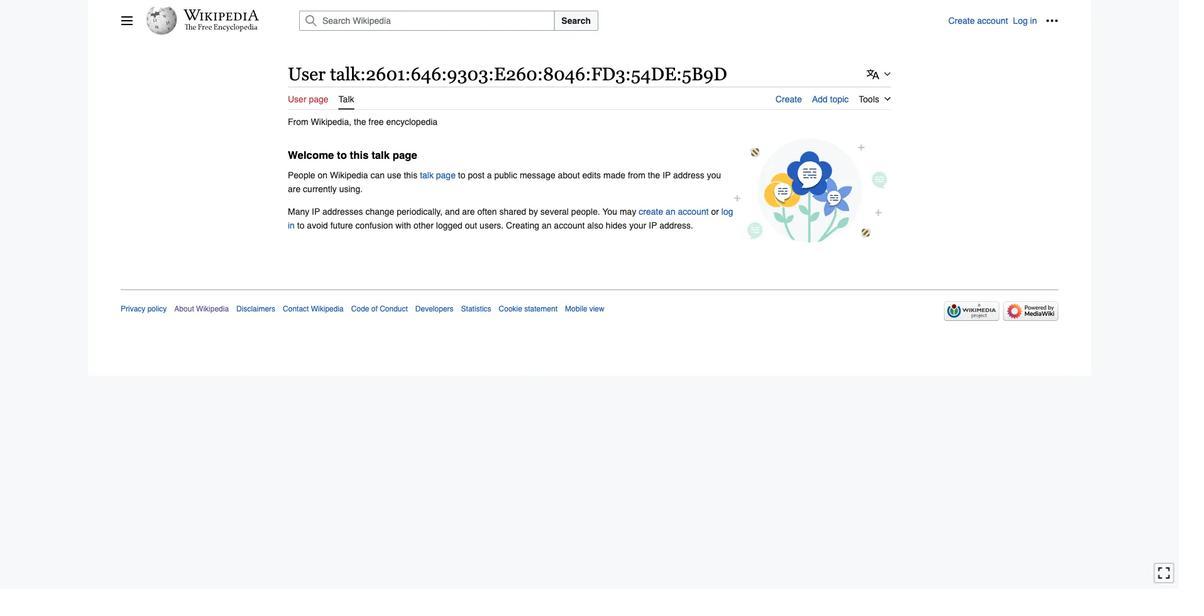 Task type: describe. For each thing, give the bounding box(es) containing it.
may
[[620, 207, 636, 217]]

1 horizontal spatial talk
[[372, 149, 390, 162]]

developers
[[415, 305, 453, 314]]

use
[[387, 170, 401, 180]]

create account link
[[948, 16, 1008, 26]]

statistics link
[[461, 305, 491, 314]]

about wikipedia
[[174, 305, 229, 314]]

user page
[[288, 94, 328, 104]]

create for create
[[775, 94, 802, 104]]

2601:646:9303:e260:8046:fd3:54de:5b9d
[[366, 64, 727, 84]]

add topic
[[812, 94, 849, 104]]

statement
[[524, 305, 557, 314]]

2 vertical spatial account
[[554, 221, 585, 231]]

post
[[468, 170, 484, 180]]

account inside personal tools navigation
[[977, 16, 1008, 26]]

Search search field
[[284, 11, 948, 31]]

search
[[561, 16, 591, 26]]

the inside to post a public message about edits made from the ip address you are currently using.
[[648, 170, 660, 180]]

welcome
[[288, 149, 334, 162]]

people
[[288, 170, 315, 180]]

address.
[[659, 221, 693, 231]]

tools
[[859, 94, 879, 104]]

from
[[628, 170, 645, 180]]

users.
[[480, 221, 504, 231]]

user talk : 2601:646:9303:e260:8046:fd3:54de:5b9d
[[288, 64, 727, 84]]

often
[[477, 207, 497, 217]]

many
[[288, 207, 309, 217]]

personal tools navigation
[[948, 11, 1062, 31]]

log in
[[288, 207, 733, 231]]

also
[[587, 221, 603, 231]]

:
[[360, 64, 366, 84]]

logged
[[436, 221, 462, 231]]

log
[[1013, 16, 1028, 26]]

1 horizontal spatial an
[[666, 207, 675, 217]]

log in and more options image
[[1046, 14, 1058, 27]]

a
[[487, 170, 492, 180]]

can
[[371, 170, 385, 180]]

or
[[711, 207, 719, 217]]

are inside to post a public message about edits made from the ip address you are currently using.
[[288, 184, 301, 194]]

of
[[371, 305, 378, 314]]

0 vertical spatial the
[[354, 117, 366, 127]]

wikipedia for about wikipedia
[[196, 305, 229, 314]]

1 horizontal spatial to
[[337, 149, 347, 162]]

to for hides
[[297, 221, 304, 231]]

add
[[812, 94, 828, 104]]

0 vertical spatial this
[[350, 149, 369, 162]]

contact wikipedia link
[[283, 305, 344, 314]]

view
[[589, 305, 604, 314]]

wikipedia for contact wikipedia
[[311, 305, 344, 314]]

topic
[[830, 94, 849, 104]]

wikipedia inside main content
[[330, 170, 368, 180]]

cookie statement
[[499, 305, 557, 314]]

privacy policy link
[[121, 305, 167, 314]]

currently
[[303, 184, 337, 194]]

1 horizontal spatial account
[[678, 207, 709, 217]]

code of conduct link
[[351, 305, 408, 314]]

fullscreen image
[[1158, 567, 1170, 580]]

talk page link
[[420, 170, 456, 180]]

create link
[[775, 87, 802, 109]]

to for are
[[458, 170, 465, 180]]

create
[[639, 207, 663, 217]]

add topic link
[[812, 87, 849, 109]]

0 vertical spatial talk
[[330, 64, 360, 84]]

to avoid future confusion with other logged out users. creating an account also hides your ip address.
[[295, 221, 693, 231]]

developers link
[[415, 305, 453, 314]]

message
[[520, 170, 555, 180]]

2 vertical spatial ip
[[649, 221, 657, 231]]

made
[[603, 170, 625, 180]]

log in link
[[1013, 16, 1037, 26]]

code
[[351, 305, 369, 314]]

cookie
[[499, 305, 522, 314]]

statistics
[[461, 305, 491, 314]]

confusion
[[355, 221, 393, 231]]

disclaimers
[[236, 305, 275, 314]]

people.
[[571, 207, 600, 217]]

edits
[[582, 170, 601, 180]]

encyclopedia
[[386, 117, 437, 127]]

disclaimers link
[[236, 305, 275, 314]]

user page link
[[288, 87, 328, 109]]

user for user page
[[288, 94, 306, 104]]

0 horizontal spatial ip
[[312, 207, 320, 217]]

from wikipedia, the free encyclopedia
[[288, 117, 437, 127]]

footer containing privacy policy
[[121, 290, 1058, 325]]

addresses
[[322, 207, 363, 217]]



Task type: vqa. For each thing, say whether or not it's contained in the screenshot.
About Wikipedia link
yes



Task type: locate. For each thing, give the bounding box(es) containing it.
people on wikipedia can use this talk page
[[288, 170, 456, 180]]

create inside personal tools navigation
[[948, 16, 975, 26]]

creating
[[506, 221, 539, 231]]

0 vertical spatial ip
[[662, 170, 671, 180]]

ip down the create
[[649, 221, 657, 231]]

talk
[[338, 94, 354, 104]]

using.
[[339, 184, 363, 194]]

account
[[977, 16, 1008, 26], [678, 207, 709, 217], [554, 221, 585, 231]]

the left free
[[354, 117, 366, 127]]

footer
[[121, 290, 1058, 325]]

policy
[[147, 305, 167, 314]]

the right 'from'
[[648, 170, 660, 180]]

you
[[602, 207, 617, 217]]

in right log
[[1030, 16, 1037, 26]]

powered by mediawiki image
[[1003, 302, 1058, 321]]

main content containing user talk
[[283, 57, 896, 258]]

log in link
[[288, 207, 733, 231]]

an down several
[[542, 221, 551, 231]]

1 vertical spatial account
[[678, 207, 709, 217]]

2 horizontal spatial account
[[977, 16, 1008, 26]]

ip up avoid
[[312, 207, 320, 217]]

are down people
[[288, 184, 301, 194]]

talk up talk link
[[330, 64, 360, 84]]

menu image
[[121, 14, 133, 27]]

0 horizontal spatial create
[[775, 94, 802, 104]]

on
[[318, 170, 327, 180]]

1 vertical spatial in
[[288, 221, 295, 231]]

page up wikipedia,
[[309, 94, 328, 104]]

1 user from the top
[[288, 64, 326, 84]]

to inside to post a public message about edits made from the ip address you are currently using.
[[458, 170, 465, 180]]

0 horizontal spatial the
[[354, 117, 366, 127]]

to post a public message about edits made from the ip address you are currently using.
[[288, 170, 721, 194]]

privacy
[[121, 305, 145, 314]]

out
[[465, 221, 477, 231]]

to
[[337, 149, 347, 162], [458, 170, 465, 180], [297, 221, 304, 231]]

1 horizontal spatial ip
[[649, 221, 657, 231]]

and
[[445, 207, 460, 217]]

0 horizontal spatial an
[[542, 221, 551, 231]]

conduct
[[380, 305, 408, 314]]

periodically,
[[397, 207, 443, 217]]

ip inside to post a public message about edits made from the ip address you are currently using.
[[662, 170, 671, 180]]

0 vertical spatial create
[[948, 16, 975, 26]]

1 vertical spatial to
[[458, 170, 465, 180]]

this
[[350, 149, 369, 162], [404, 170, 417, 180]]

2 horizontal spatial talk
[[420, 170, 434, 180]]

wikipedia right about
[[196, 305, 229, 314]]

log
[[721, 207, 733, 217]]

wikimedia foundation image
[[944, 302, 999, 321]]

1 vertical spatial are
[[462, 207, 475, 217]]

0 horizontal spatial talk
[[330, 64, 360, 84]]

account left or
[[678, 207, 709, 217]]

1 horizontal spatial are
[[462, 207, 475, 217]]

create left add
[[775, 94, 802, 104]]

an
[[666, 207, 675, 217], [542, 221, 551, 231]]

create left log
[[948, 16, 975, 26]]

user up user page link
[[288, 64, 326, 84]]

talk up can
[[372, 149, 390, 162]]

talk
[[330, 64, 360, 84], [372, 149, 390, 162], [420, 170, 434, 180]]

in down 'many'
[[288, 221, 295, 231]]

ip left address
[[662, 170, 671, 180]]

this right use in the top left of the page
[[404, 170, 417, 180]]

1 vertical spatial user
[[288, 94, 306, 104]]

to left post
[[458, 170, 465, 180]]

main content
[[283, 57, 896, 258]]

2 horizontal spatial to
[[458, 170, 465, 180]]

this up people on wikipedia can use this talk page
[[350, 149, 369, 162]]

0 vertical spatial an
[[666, 207, 675, 217]]

other
[[414, 221, 434, 231]]

user
[[288, 64, 326, 84], [288, 94, 306, 104]]

with
[[395, 221, 411, 231]]

0 vertical spatial to
[[337, 149, 347, 162]]

create an account link
[[639, 207, 709, 217]]

2 horizontal spatial ip
[[662, 170, 671, 180]]

0 vertical spatial in
[[1030, 16, 1037, 26]]

address
[[673, 170, 704, 180]]

1 vertical spatial this
[[404, 170, 417, 180]]

the
[[354, 117, 366, 127], [648, 170, 660, 180]]

code of conduct
[[351, 305, 408, 314]]

1 vertical spatial page
[[393, 149, 417, 162]]

1 vertical spatial talk
[[372, 149, 390, 162]]

0 vertical spatial are
[[288, 184, 301, 194]]

0 vertical spatial user
[[288, 64, 326, 84]]

about wikipedia link
[[174, 305, 229, 314]]

0 vertical spatial account
[[977, 16, 1008, 26]]

mobile view link
[[565, 305, 604, 314]]

1 vertical spatial ip
[[312, 207, 320, 217]]

0 horizontal spatial account
[[554, 221, 585, 231]]

your
[[629, 221, 646, 231]]

to down 'many'
[[297, 221, 304, 231]]

wikipedia,
[[311, 117, 351, 127]]

user up from
[[288, 94, 306, 104]]

contact wikipedia
[[283, 305, 344, 314]]

0 horizontal spatial to
[[297, 221, 304, 231]]

avoid
[[307, 221, 328, 231]]

ip
[[662, 170, 671, 180], [312, 207, 320, 217], [649, 221, 657, 231]]

page up use in the top left of the page
[[393, 149, 417, 162]]

wikipedia image
[[184, 9, 259, 21]]

2 user from the top
[[288, 94, 306, 104]]

hides
[[606, 221, 627, 231]]

public
[[494, 170, 517, 180]]

2 vertical spatial page
[[436, 170, 456, 180]]

2 horizontal spatial page
[[436, 170, 456, 180]]

1 horizontal spatial page
[[393, 149, 417, 162]]

account down several
[[554, 221, 585, 231]]

0 vertical spatial page
[[309, 94, 328, 104]]

contact
[[283, 305, 309, 314]]

1 vertical spatial the
[[648, 170, 660, 180]]

are up the out at the left top of the page
[[462, 207, 475, 217]]

about
[[174, 305, 194, 314]]

user for user talk : 2601:646:9303:e260:8046:fd3:54de:5b9d
[[288, 64, 326, 84]]

privacy policy
[[121, 305, 167, 314]]

create account log in
[[948, 16, 1037, 26]]

0 horizontal spatial page
[[309, 94, 328, 104]]

0 horizontal spatial in
[[288, 221, 295, 231]]

create for create account log in
[[948, 16, 975, 26]]

in
[[1030, 16, 1037, 26], [288, 221, 295, 231]]

wikipedia up the using.
[[330, 170, 368, 180]]

talk right use in the top left of the page
[[420, 170, 434, 180]]

talk link
[[338, 87, 354, 110]]

0 horizontal spatial are
[[288, 184, 301, 194]]

cookie statement link
[[499, 305, 557, 314]]

wikipedia
[[330, 170, 368, 180], [196, 305, 229, 314], [311, 305, 344, 314]]

1 horizontal spatial the
[[648, 170, 660, 180]]

1 horizontal spatial create
[[948, 16, 975, 26]]

an up address.
[[666, 207, 675, 217]]

welcome to this talk page
[[288, 149, 417, 162]]

2 vertical spatial to
[[297, 221, 304, 231]]

language image
[[867, 68, 879, 80]]

create inside main content
[[775, 94, 802, 104]]

to right welcome
[[337, 149, 347, 162]]

by
[[529, 207, 538, 217]]

page
[[309, 94, 328, 104], [393, 149, 417, 162], [436, 170, 456, 180]]

Search Wikipedia search field
[[299, 11, 555, 31]]

create
[[948, 16, 975, 26], [775, 94, 802, 104]]

free
[[369, 117, 384, 127]]

2 vertical spatial talk
[[420, 170, 434, 180]]

mobile view
[[565, 305, 604, 314]]

you
[[707, 170, 721, 180]]

in inside "log in"
[[288, 221, 295, 231]]

the free encyclopedia image
[[184, 24, 258, 32]]

about
[[558, 170, 580, 180]]

from
[[288, 117, 308, 127]]

search button
[[554, 11, 598, 31]]

many ip addresses change periodically, and are often shared by several people. you may create an account or
[[288, 207, 721, 217]]

1 horizontal spatial this
[[404, 170, 417, 180]]

change
[[365, 207, 394, 217]]

page left post
[[436, 170, 456, 180]]

1 horizontal spatial in
[[1030, 16, 1037, 26]]

account left log
[[977, 16, 1008, 26]]

mobile
[[565, 305, 587, 314]]

in inside personal tools navigation
[[1030, 16, 1037, 26]]

several
[[540, 207, 569, 217]]

0 horizontal spatial this
[[350, 149, 369, 162]]

1 vertical spatial an
[[542, 221, 551, 231]]

future
[[330, 221, 353, 231]]

wikipedia right contact
[[311, 305, 344, 314]]

1 vertical spatial create
[[775, 94, 802, 104]]

shared
[[499, 207, 526, 217]]



